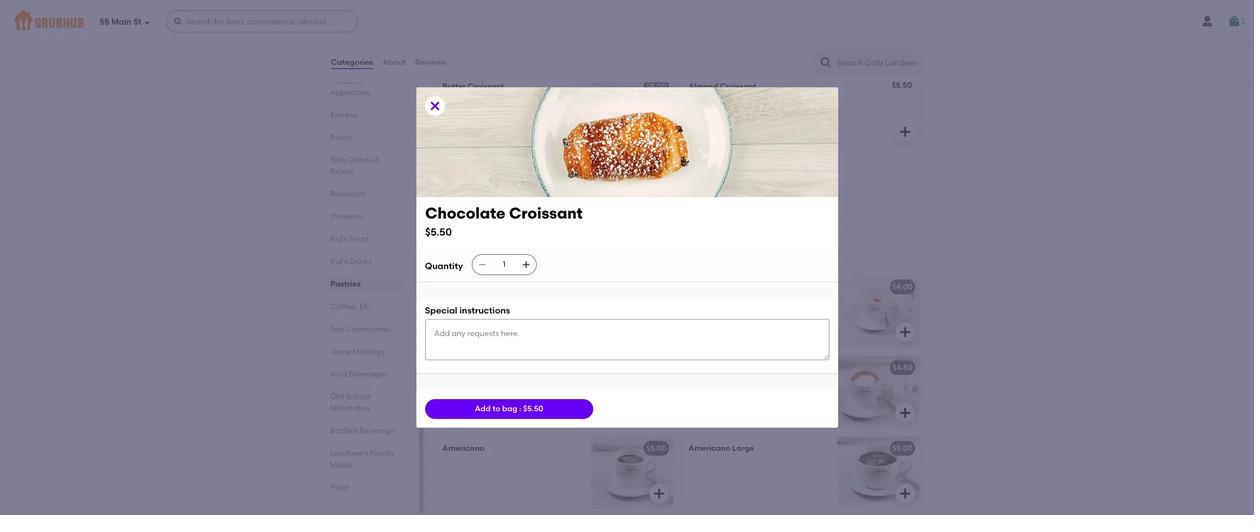 Task type: vqa. For each thing, say whether or not it's contained in the screenshot.
BAG
yes



Task type: describe. For each thing, give the bounding box(es) containing it.
americano large
[[689, 444, 754, 453]]

1 horizontal spatial coffee,
[[434, 249, 476, 263]]

chocolate croissant
[[442, 163, 520, 172]]

iced beverages
[[330, 370, 388, 379]]

landwer's
[[330, 449, 368, 458]]

kid's food tab
[[330, 233, 399, 245]]

rosalach tab
[[330, 188, 399, 200]]

pastries tab
[[330, 279, 399, 290]]

st
[[133, 17, 142, 27]]

to
[[493, 404, 500, 414]]

search icon image
[[819, 56, 832, 69]]

$4.50
[[892, 363, 913, 372]]

55
[[99, 17, 109, 27]]

food
[[350, 235, 368, 244]]

juice mixology tab
[[330, 346, 399, 358]]

coffee, inside tab
[[330, 302, 358, 311]]

landwer's family meals
[[330, 449, 395, 470]]

tea
[[330, 325, 344, 334]]

americano large image
[[837, 437, 919, 508]]

bottled
[[330, 426, 357, 436]]

beverages
[[349, 370, 388, 379]]

special instructions
[[425, 305, 510, 316]]

desserts
[[330, 212, 362, 221]]

tea ceremonies tab
[[330, 324, 399, 335]]

mixology
[[353, 347, 386, 357]]

special
[[425, 305, 457, 316]]

etc inside tab
[[359, 302, 371, 311]]

coffee, etc inside tab
[[330, 302, 371, 311]]

large
[[732, 444, 754, 453]]

americano for americano large
[[689, 444, 730, 453]]

macchiato single image
[[591, 356, 673, 427]]

kid's drinks
[[330, 257, 372, 266]]

mezza & appetizers tab
[[330, 75, 399, 98]]

dishes
[[348, 155, 373, 165]]

old school milkshakes tab
[[330, 391, 399, 414]]

americano for americano
[[442, 444, 484, 453]]

$5.00 for americano large
[[892, 444, 913, 453]]

ceremonies
[[346, 325, 391, 334]]

almond croissant
[[689, 82, 756, 91]]

macchiato double image
[[837, 356, 919, 427]]

Search Cafe Landwer search field
[[836, 58, 920, 68]]

main
[[111, 17, 131, 27]]

pizza
[[330, 483, 349, 492]]

bag
[[502, 404, 517, 414]]

about
[[382, 58, 406, 67]]

categories
[[331, 58, 373, 67]]

2
[[1241, 16, 1245, 26]]

bottled beverage
[[330, 426, 395, 436]]

1 horizontal spatial etc
[[479, 249, 498, 263]]

chocolate for chocolate croissant $5.50
[[425, 204, 505, 222]]

add to bag : $5.50
[[475, 404, 543, 414]]

$5.50 inside "chocolate croissant $5.50"
[[425, 226, 452, 238]]

croissant for almond croissant
[[720, 82, 756, 91]]

bottled beverage tab
[[330, 425, 399, 437]]



Task type: locate. For each thing, give the bounding box(es) containing it.
pastries up "butter"
[[434, 49, 481, 63]]

tea ceremonies
[[330, 325, 391, 334]]

meals
[[330, 460, 352, 470]]

pastries down kid's drinks
[[330, 280, 361, 289]]

side
[[330, 155, 347, 165]]

croissant for butter croissant
[[468, 82, 504, 91]]

1 vertical spatial chocolate
[[425, 204, 505, 222]]

family
[[370, 449, 395, 458]]

0 horizontal spatial pastries
[[330, 280, 361, 289]]

2 kid's from the top
[[330, 257, 348, 266]]

drinks
[[350, 257, 372, 266]]

0 horizontal spatial etc
[[359, 302, 371, 311]]

2 americano from the left
[[689, 444, 730, 453]]

coffee, left input item quantity number field in the left of the page
[[434, 249, 476, 263]]

americano left "large"
[[689, 444, 730, 453]]

1 kid's from the top
[[330, 235, 348, 244]]

svg image
[[1228, 15, 1241, 28], [144, 19, 150, 26], [898, 326, 912, 339], [652, 487, 666, 500]]

kid's inside tab
[[330, 235, 348, 244]]

svg image inside main navigation 'navigation'
[[173, 17, 182, 26]]

$4.50 button
[[682, 356, 919, 427]]

1 horizontal spatial pastries
[[434, 49, 481, 63]]

reviews button
[[415, 43, 446, 82]]

americano down add at the left bottom of the page
[[442, 444, 484, 453]]

$4.00
[[892, 282, 913, 292]]

side dishes & extras tab
[[330, 154, 399, 177]]

Special instructions text field
[[425, 319, 829, 360]]

kid's for kid's drinks
[[330, 257, 348, 266]]

pastries
[[434, 49, 481, 63], [330, 280, 361, 289]]

etc up tea ceremonies tab
[[359, 302, 371, 311]]

Input item quantity number field
[[492, 255, 516, 275]]

$5.00
[[646, 82, 667, 91], [646, 444, 667, 453], [892, 444, 913, 453]]

1 vertical spatial coffee,
[[330, 302, 358, 311]]

old
[[330, 392, 344, 402]]

main navigation navigation
[[0, 0, 1254, 43]]

$4.00 button
[[682, 275, 919, 347]]

0 horizontal spatial coffee,
[[330, 302, 358, 311]]

croissant for chocolate croissant
[[484, 163, 520, 172]]

:
[[519, 404, 521, 414]]

0 vertical spatial etc
[[479, 249, 498, 263]]

kid's food
[[330, 235, 368, 244]]

chocolate inside "chocolate croissant $5.50"
[[425, 204, 505, 222]]

svg image inside 2 'button'
[[1228, 15, 1241, 28]]

1 vertical spatial etc
[[359, 302, 371, 311]]

pasta
[[330, 133, 352, 142]]

pizza tab
[[330, 482, 399, 493]]

etc down "chocolate croissant $5.50"
[[479, 249, 498, 263]]

coffee, etc tab
[[330, 301, 399, 313]]

old school milkshakes
[[330, 392, 371, 413]]

kid's left drinks
[[330, 257, 348, 266]]

etc
[[479, 249, 498, 263], [359, 302, 371, 311]]

coffee, etc down "chocolate croissant $5.50"
[[434, 249, 498, 263]]

& right dishes
[[374, 155, 380, 165]]

chocolate
[[442, 163, 482, 172], [425, 204, 505, 222]]

coffee, up tea
[[330, 302, 358, 311]]

&
[[356, 76, 361, 86], [374, 155, 380, 165]]

juice
[[330, 347, 351, 357]]

categories button
[[330, 43, 374, 82]]

espresso single image
[[591, 275, 673, 347]]

juice mixology
[[330, 347, 386, 357]]

quantity
[[425, 261, 463, 272]]

0 vertical spatial pastries
[[434, 49, 481, 63]]

kid's left food
[[330, 235, 348, 244]]

0 horizontal spatial americano
[[442, 444, 484, 453]]

add
[[475, 404, 491, 414]]

iced beverages tab
[[330, 369, 399, 380]]

chocolate for chocolate croissant
[[442, 163, 482, 172]]

1 vertical spatial kid's
[[330, 257, 348, 266]]

chocolate croissant image
[[591, 155, 673, 227]]

chocolate croissant $5.50
[[425, 204, 583, 238]]

1 vertical spatial &
[[374, 155, 380, 165]]

rosalach
[[330, 190, 365, 199]]

about button
[[382, 43, 406, 82]]

kid's for kid's food
[[330, 235, 348, 244]]

0 vertical spatial kid's
[[330, 235, 348, 244]]

1 horizontal spatial coffee, etc
[[434, 249, 498, 263]]

butter
[[442, 82, 466, 91]]

0 vertical spatial coffee,
[[434, 249, 476, 263]]

0 vertical spatial coffee, etc
[[434, 249, 498, 263]]

1 americano from the left
[[442, 444, 484, 453]]

iced
[[330, 370, 347, 379]]

pastries inside tab
[[330, 280, 361, 289]]

2 button
[[1228, 12, 1245, 31]]

mezza
[[330, 76, 354, 86]]

coffee,
[[434, 249, 476, 263], [330, 302, 358, 311]]

kid's inside tab
[[330, 257, 348, 266]]

pasta tab
[[330, 132, 399, 143]]

kid's
[[330, 235, 348, 244], [330, 257, 348, 266]]

0 vertical spatial &
[[356, 76, 361, 86]]

croissant
[[468, 82, 504, 91], [720, 82, 756, 91], [484, 163, 520, 172], [509, 204, 583, 222]]

extras
[[330, 167, 353, 176]]

coffee, etc up tea ceremonies
[[330, 302, 371, 311]]

butter croissant
[[442, 82, 504, 91]]

1 vertical spatial pastries
[[330, 280, 361, 289]]

butter croissant image
[[591, 75, 673, 146]]

desserts tab
[[330, 211, 399, 222]]

kid's drinks tab
[[330, 256, 399, 268]]

0 horizontal spatial coffee, etc
[[330, 302, 371, 311]]

side dishes & extras
[[330, 155, 380, 176]]

55 main st
[[99, 17, 142, 27]]

0 vertical spatial chocolate
[[442, 163, 482, 172]]

1 horizontal spatial &
[[374, 155, 380, 165]]

reviews
[[415, 58, 446, 67]]

milkshakes
[[330, 404, 370, 413]]

1 vertical spatial coffee, etc
[[330, 302, 371, 311]]

beverage
[[359, 426, 395, 436]]

appetizers
[[330, 88, 370, 97]]

svg image
[[173, 17, 182, 26], [428, 99, 441, 113], [652, 125, 666, 138], [898, 125, 912, 138], [478, 260, 487, 269], [522, 260, 530, 269], [898, 407, 912, 420], [898, 487, 912, 500]]

mezza & appetizers
[[330, 76, 370, 97]]

entrées
[[330, 110, 358, 120]]

& inside the 'mezza & appetizers'
[[356, 76, 361, 86]]

0 horizontal spatial &
[[356, 76, 361, 86]]

$5.00 for americano
[[646, 444, 667, 453]]

1 horizontal spatial americano
[[689, 444, 730, 453]]

americano
[[442, 444, 484, 453], [689, 444, 730, 453]]

& up appetizers
[[356, 76, 361, 86]]

croissant for chocolate croissant $5.50
[[509, 204, 583, 222]]

instructions
[[459, 305, 510, 316]]

almond
[[689, 82, 718, 91]]

croissant inside "chocolate croissant $5.50"
[[509, 204, 583, 222]]

americano image
[[591, 437, 673, 508]]

$5.50
[[892, 81, 912, 90], [646, 163, 667, 172], [425, 226, 452, 238], [523, 404, 543, 414]]

entrées tab
[[330, 109, 399, 121]]

& inside side dishes & extras
[[374, 155, 380, 165]]

landwer's family meals tab
[[330, 448, 399, 471]]

espresso double image
[[837, 275, 919, 347]]

coffee, etc
[[434, 249, 498, 263], [330, 302, 371, 311]]

school
[[346, 392, 371, 402]]



